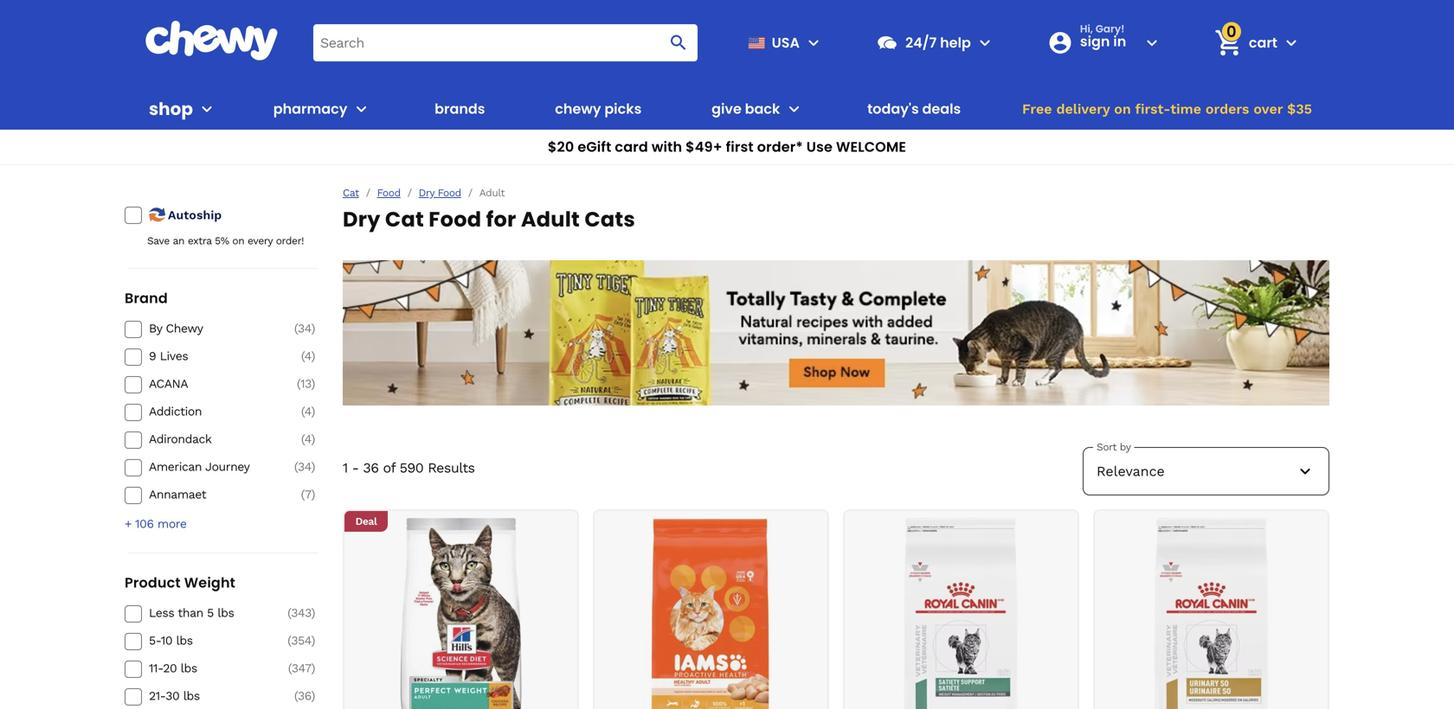 Task type: vqa. For each thing, say whether or not it's contained in the screenshot.


Task type: locate. For each thing, give the bounding box(es) containing it.
5 ) from the top
[[311, 432, 315, 447]]

0 vertical spatial 36
[[363, 460, 379, 477]]

) for adirondack
[[311, 432, 315, 447]]

menu image
[[197, 99, 217, 119]]

royal canin veterinary diet adult satiety support weight management dry cat food, 18.7-lb bag image
[[854, 519, 1069, 710]]

0 vertical spatial adult
[[479, 187, 505, 199]]

1 vertical spatial cat
[[385, 205, 424, 234]]

use
[[807, 137, 833, 157]]

first
[[726, 137, 754, 157]]

( 7 )
[[301, 488, 315, 502]]

8 ) from the top
[[311, 607, 315, 621]]

food
[[377, 187, 401, 199], [438, 187, 461, 199], [429, 205, 482, 234]]

6 ) from the top
[[311, 460, 315, 474]]

1 horizontal spatial dry
[[419, 187, 435, 199]]

cat down food link
[[385, 205, 424, 234]]

adirondack
[[149, 432, 212, 447]]

cat left food link
[[343, 187, 359, 199]]

dry right food link
[[419, 187, 435, 199]]

cart
[[1249, 33, 1278, 52]]

1 vertical spatial on
[[232, 235, 244, 247]]

11-
[[149, 662, 163, 676]]

0 vertical spatial chewy
[[555, 99, 601, 119]]

free delivery on first-time orders over $35
[[1023, 101, 1313, 117]]

2 ) from the top
[[311, 349, 315, 364]]

0 horizontal spatial chewy
[[166, 322, 203, 336]]

) for acana
[[311, 377, 315, 391]]

2 ( 34 ) from the top
[[294, 460, 315, 474]]

1 vertical spatial ( 4 )
[[301, 405, 315, 419]]

site banner
[[0, 0, 1455, 165]]

cat
[[343, 187, 359, 199], [385, 205, 424, 234]]

food right cat link
[[377, 187, 401, 199]]

chewy support image
[[876, 31, 899, 54]]

sign
[[1080, 32, 1110, 51]]

deals
[[923, 99, 961, 119]]

lbs right 5
[[218, 607, 234, 621]]

1 ( 4 ) from the top
[[301, 349, 315, 364]]

( 34 ) for by chewy
[[294, 322, 315, 336]]

today's deals
[[868, 99, 961, 119]]

0 vertical spatial cat
[[343, 187, 359, 199]]

) for 5-10 lbs
[[311, 634, 315, 649]]

adult up the dry cat food for adult cats
[[479, 187, 505, 199]]

5-10 lbs
[[149, 634, 193, 649]]

36 down the ( 347 )
[[298, 690, 311, 704]]

) for 9 lives
[[311, 349, 315, 364]]

usa
[[772, 33, 800, 52]]

( 354 )
[[288, 634, 315, 649]]

0 vertical spatial dry
[[419, 187, 435, 199]]

( 4 ) for 9 lives
[[301, 349, 315, 364]]

today's
[[868, 99, 919, 119]]

4 for addiction
[[305, 405, 311, 419]]

36 right -
[[363, 460, 379, 477]]

time
[[1171, 101, 1202, 117]]

( 4 ) up ( 13 )
[[301, 349, 315, 364]]

first-
[[1135, 101, 1171, 117]]

usa button
[[741, 22, 824, 63]]

2 ( 4 ) from the top
[[301, 405, 315, 419]]

34 for american journey
[[298, 460, 311, 474]]

lbs right 10
[[176, 634, 193, 649]]

orders
[[1206, 101, 1250, 117]]

than
[[178, 607, 203, 621]]

less
[[149, 607, 174, 621]]

34 for by chewy
[[298, 322, 311, 336]]

give
[[712, 99, 742, 119]]

)
[[311, 322, 315, 336], [311, 349, 315, 364], [311, 377, 315, 391], [311, 405, 315, 419], [311, 432, 315, 447], [311, 460, 315, 474], [311, 488, 315, 502], [311, 607, 315, 621], [311, 634, 315, 649], [311, 662, 315, 676], [311, 690, 315, 704]]

1 vertical spatial 34
[[298, 460, 311, 474]]

1 34 from the top
[[298, 322, 311, 336]]

1 vertical spatial 4
[[305, 405, 311, 419]]

0 vertical spatial on
[[1115, 101, 1131, 117]]

dry food
[[419, 187, 461, 199]]

chewy up egift
[[555, 99, 601, 119]]

( 34 )
[[294, 322, 315, 336], [294, 460, 315, 474]]

card
[[615, 137, 648, 157]]

1 horizontal spatial chewy
[[555, 99, 601, 119]]

34 up the 13
[[298, 322, 311, 336]]

4 ) from the top
[[311, 405, 315, 419]]

pharmacy link
[[266, 88, 348, 130]]

hi,
[[1080, 22, 1093, 36]]

on
[[1115, 101, 1131, 117], [232, 235, 244, 247]]

( 34 ) up 7
[[294, 460, 315, 474]]

today's deals link
[[861, 88, 968, 130]]

+
[[125, 517, 132, 532]]

on inside button
[[1115, 101, 1131, 117]]

pharmacy
[[273, 99, 348, 119]]

0 horizontal spatial dry
[[343, 205, 381, 234]]

on left first-
[[1115, 101, 1131, 117]]

0 horizontal spatial adult
[[479, 187, 505, 199]]

354
[[291, 634, 311, 649]]

2 vertical spatial 4
[[305, 432, 311, 447]]

adult right for in the left top of the page
[[521, 205, 580, 234]]

4 up 7
[[305, 432, 311, 447]]

help
[[940, 33, 971, 52]]

5
[[207, 607, 214, 621]]

1 vertical spatial chewy
[[166, 322, 203, 336]]

2 4 from the top
[[305, 405, 311, 419]]

account menu image
[[1142, 32, 1163, 53]]

34 up 7
[[298, 460, 311, 474]]

1 vertical spatial 36
[[298, 690, 311, 704]]

1 ) from the top
[[311, 322, 315, 336]]

chewy picks
[[555, 99, 642, 119]]

lbs right 20
[[181, 662, 197, 676]]

0 vertical spatial ( 4 )
[[301, 349, 315, 364]]

$35
[[1288, 101, 1313, 117]]

( 4 ) for adirondack
[[301, 432, 315, 447]]

( 4 ) up ( 7 )
[[301, 432, 315, 447]]

dry for dry food
[[419, 187, 435, 199]]

dry inside dry food link
[[419, 187, 435, 199]]

( 4 )
[[301, 349, 315, 364], [301, 405, 315, 419], [301, 432, 315, 447]]

(
[[294, 322, 298, 336], [301, 349, 305, 364], [297, 377, 301, 391], [301, 405, 305, 419], [301, 432, 305, 447], [294, 460, 298, 474], [301, 488, 305, 502], [288, 607, 291, 621], [288, 634, 291, 649], [288, 662, 292, 676], [294, 690, 298, 704]]

1 horizontal spatial 36
[[363, 460, 379, 477]]

4 up ( 13 )
[[305, 349, 311, 364]]

lives
[[160, 349, 188, 364]]

5%
[[215, 235, 229, 247]]

less than 5 lbs link
[[149, 606, 272, 622]]

chewy right by
[[166, 322, 203, 336]]

9
[[149, 349, 156, 364]]

chewy home image
[[145, 21, 279, 61]]

help menu image
[[975, 32, 996, 53]]

( for addiction
[[301, 405, 305, 419]]

by chewy link
[[149, 321, 272, 337]]

0 horizontal spatial on
[[232, 235, 244, 247]]

1 vertical spatial adult
[[521, 205, 580, 234]]

1 4 from the top
[[305, 349, 311, 364]]

american journey
[[149, 460, 250, 474]]

( 34 ) up the 13
[[294, 322, 315, 336]]

10 ) from the top
[[311, 662, 315, 676]]

brands link
[[428, 88, 492, 130]]

3 ) from the top
[[311, 377, 315, 391]]

give back menu image
[[784, 99, 805, 119]]

over
[[1254, 101, 1283, 117]]

3 4 from the top
[[305, 432, 311, 447]]

product weight
[[125, 574, 236, 593]]

cart menu image
[[1281, 32, 1302, 53]]

4
[[305, 349, 311, 364], [305, 405, 311, 419], [305, 432, 311, 447]]

0 vertical spatial 4
[[305, 349, 311, 364]]

11 ) from the top
[[311, 690, 315, 704]]

dry food link
[[419, 187, 461, 200]]

10
[[161, 634, 172, 649]]

( for less than 5 lbs
[[288, 607, 291, 621]]

9 ) from the top
[[311, 634, 315, 649]]

) for 11-20 lbs
[[311, 662, 315, 676]]

$20
[[548, 137, 574, 157]]

( 13 )
[[297, 377, 315, 391]]

( 4 ) down ( 13 )
[[301, 405, 315, 419]]

3 ( 4 ) from the top
[[301, 432, 315, 447]]

food up the dry cat food for adult cats
[[438, 187, 461, 199]]

1 vertical spatial ( 34 )
[[294, 460, 315, 474]]

cat link
[[343, 187, 359, 200]]

1 vertical spatial dry
[[343, 205, 381, 234]]

24/7 help link
[[869, 22, 971, 63]]

1 ( 34 ) from the top
[[294, 322, 315, 336]]

lbs right 30
[[183, 690, 200, 704]]

food down dry food link
[[429, 205, 482, 234]]

2 34 from the top
[[298, 460, 311, 474]]

acana
[[149, 377, 188, 391]]

on right 5%
[[232, 235, 244, 247]]

lbs
[[218, 607, 234, 621], [176, 634, 193, 649], [181, 662, 197, 676], [183, 690, 200, 704]]

american journey link
[[149, 460, 272, 475]]

welcome
[[836, 137, 907, 157]]

21-30 lbs link
[[149, 689, 272, 705]]

dry down cat link
[[343, 205, 381, 234]]

adult
[[479, 187, 505, 199], [521, 205, 580, 234]]

dry for dry cat food for adult cats
[[343, 205, 381, 234]]

2 vertical spatial ( 4 )
[[301, 432, 315, 447]]

4 down ( 13 )
[[305, 405, 311, 419]]

( for 21-30 lbs
[[294, 690, 298, 704]]

24/7 help
[[906, 33, 971, 52]]

0 vertical spatial ( 34 )
[[294, 322, 315, 336]]

7 ) from the top
[[311, 488, 315, 502]]

) for by chewy
[[311, 322, 315, 336]]

1 horizontal spatial on
[[1115, 101, 1131, 117]]

0 vertical spatial 34
[[298, 322, 311, 336]]

( 34 ) for american journey
[[294, 460, 315, 474]]

gary!
[[1096, 22, 1125, 36]]

cats
[[585, 205, 636, 234]]

1 horizontal spatial adult
[[521, 205, 580, 234]]



Task type: describe. For each thing, give the bounding box(es) containing it.
0
[[1227, 21, 1237, 43]]

( for by chewy
[[294, 322, 298, 336]]

( 343 )
[[288, 607, 315, 621]]

( 36 )
[[294, 690, 315, 704]]

product
[[125, 574, 181, 593]]

deal
[[355, 516, 377, 528]]

dry cat food for adult cats
[[343, 205, 636, 234]]

autoship
[[168, 208, 222, 223]]

an
[[173, 235, 185, 247]]

) for less than 5 lbs
[[311, 607, 315, 621]]

21-
[[149, 690, 166, 704]]

+ 106 more
[[125, 517, 187, 532]]

4 for 9 lives
[[305, 349, 311, 364]]

13
[[301, 377, 311, 391]]

free delivery on first-time orders over $35 button
[[1017, 88, 1318, 130]]

save an extra 5% on every order!
[[147, 235, 304, 247]]

0 horizontal spatial 36
[[298, 690, 311, 704]]

by
[[149, 322, 162, 336]]

9 lives link
[[149, 349, 272, 365]]

( for 5-10 lbs
[[288, 634, 291, 649]]

by chewy
[[149, 322, 203, 336]]

more
[[157, 517, 187, 532]]

shop
[[149, 97, 193, 121]]

free
[[1023, 101, 1052, 117]]

royal canin veterinary diet adult urinary so moderate calorie dry cat food, 6.6-lb bag image
[[1104, 519, 1319, 710]]

Product search field
[[313, 24, 698, 61]]

( 4 ) for addiction
[[301, 405, 315, 419]]

items image
[[1213, 28, 1244, 58]]

11-20 lbs link
[[149, 662, 272, 677]]

annamaet link
[[149, 487, 272, 503]]

( for acana
[[297, 377, 301, 391]]

) for 21-30 lbs
[[311, 690, 315, 704]]

egift
[[578, 137, 612, 157]]

annamaet
[[149, 488, 206, 502]]

order*
[[757, 137, 803, 157]]

american
[[149, 460, 202, 474]]

( for 11-20 lbs
[[288, 662, 292, 676]]

20
[[163, 662, 177, 676]]

-
[[352, 460, 359, 477]]

journey
[[205, 460, 250, 474]]

$49+
[[686, 137, 723, 157]]

of
[[383, 460, 395, 477]]

submit search image
[[668, 32, 689, 53]]

pharmacy menu image
[[351, 99, 372, 119]]

5-10 lbs link
[[149, 634, 272, 649]]

for
[[486, 205, 516, 234]]

addiction link
[[149, 404, 272, 420]]

save
[[147, 235, 170, 247]]

( for american journey
[[294, 460, 298, 474]]

brands
[[435, 99, 485, 119]]

) for american journey
[[311, 460, 315, 474]]

( for annamaet
[[301, 488, 305, 502]]

give back
[[712, 99, 780, 119]]

extra
[[188, 235, 212, 247]]

autoship link
[[147, 204, 272, 225]]

30
[[166, 690, 180, 704]]

delivery
[[1057, 101, 1110, 117]]

0 horizontal spatial cat
[[343, 187, 359, 199]]

106
[[135, 517, 154, 532]]

5-
[[149, 634, 161, 649]]

totally tasty & complete natural recipes with added vitamins, minerals & taurine shop now image
[[343, 261, 1330, 406]]

1 horizontal spatial cat
[[385, 205, 424, 234]]

iams proactive health healthy adult original with chicken dry cat food, 16-lb bag image
[[604, 519, 819, 710]]

24/7
[[906, 33, 937, 52]]

every
[[248, 235, 273, 247]]

Search text field
[[313, 24, 698, 61]]

1 - 36 of 590 results
[[343, 460, 475, 477]]

) for addiction
[[311, 405, 315, 419]]

brand
[[125, 289, 168, 308]]

) for annamaet
[[311, 488, 315, 502]]

7
[[305, 488, 311, 502]]

acana link
[[149, 377, 272, 392]]

menu image
[[803, 32, 824, 53]]

4 for adirondack
[[305, 432, 311, 447]]

weight
[[184, 574, 236, 593]]

give back link
[[705, 88, 780, 130]]

( for 9 lives
[[301, 349, 305, 364]]

picks
[[605, 99, 642, 119]]

in
[[1114, 32, 1127, 51]]

hill's science diet adult perfect weight chicken recipe dry cat food, 15-lb bag image
[[354, 519, 568, 710]]

results
[[428, 460, 475, 477]]

( for adirondack
[[301, 432, 305, 447]]

343
[[291, 607, 311, 621]]

shop button
[[149, 88, 217, 130]]

lbs for 5-10 lbs
[[176, 634, 193, 649]]

chewy inside site banner
[[555, 99, 601, 119]]

11-20 lbs
[[149, 662, 197, 676]]

$20 egift card with $49+ first order* use welcome
[[548, 137, 907, 157]]

lbs for 21-30 lbs
[[183, 690, 200, 704]]

9 lives
[[149, 349, 188, 364]]

order!
[[276, 235, 304, 247]]

590
[[400, 460, 424, 477]]

lbs for 11-20 lbs
[[181, 662, 197, 676]]

back
[[745, 99, 780, 119]]



